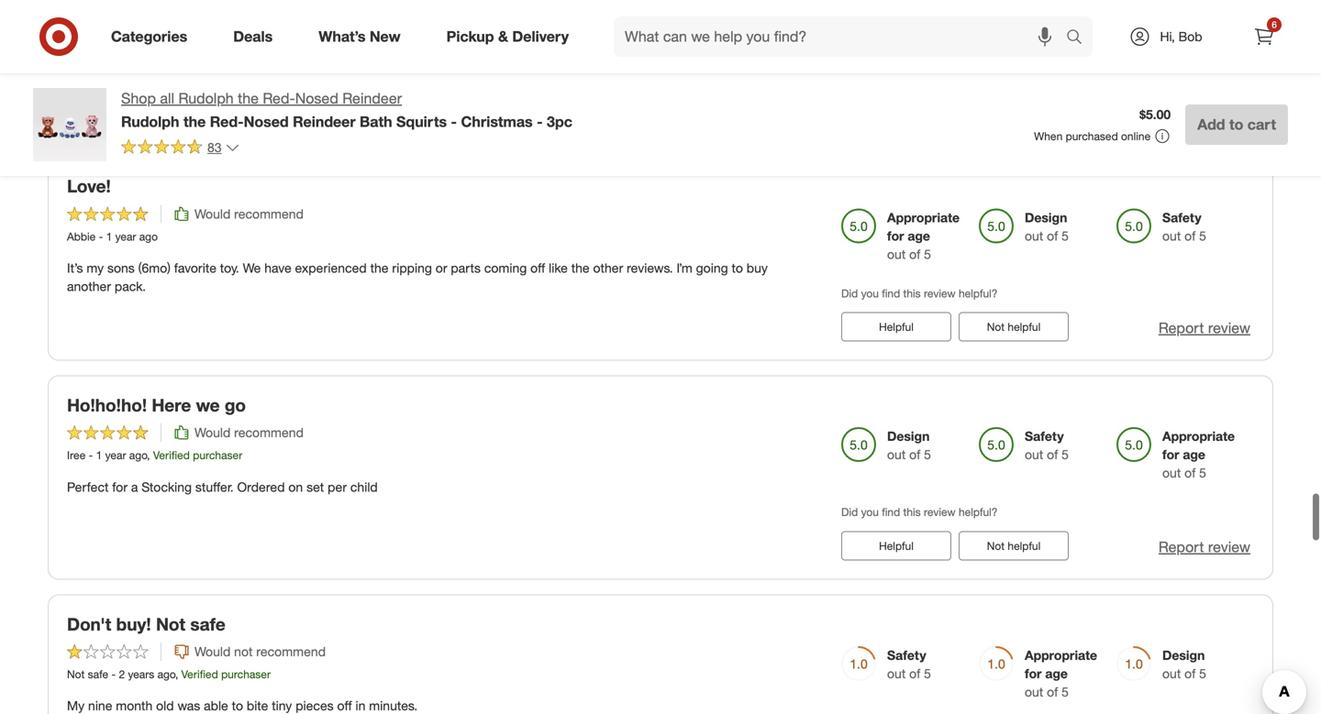 Task type: locate. For each thing, give the bounding box(es) containing it.
you for ho!ho!ho! here we go
[[861, 506, 879, 519]]

1 vertical spatial report review button
[[1159, 318, 1251, 339]]

the down these are cute but not as each to fill up and squirt the water out
[[238, 89, 259, 107]]

3 report review button from the top
[[1159, 537, 1251, 558]]

would down 'we'
[[195, 425, 231, 441]]

3pc
[[547, 113, 572, 131]]

these
[[67, 41, 99, 57]]

abbie - 1 year ago
[[67, 230, 158, 243]]

0 vertical spatial report review
[[1159, 100, 1251, 118]]

to left buy
[[732, 260, 743, 276]]

0 vertical spatial did
[[841, 67, 858, 81]]

1 vertical spatial did you find this review helpful?
[[841, 287, 998, 300]]

ho!ho!ho! here we go
[[67, 395, 246, 416]]

ripping
[[392, 260, 432, 276]]

out
[[887, 9, 906, 25], [1025, 9, 1043, 25], [1162, 27, 1181, 43], [414, 41, 432, 57], [1025, 228, 1043, 244], [1162, 228, 1181, 244], [887, 246, 906, 262], [887, 447, 906, 463], [1025, 447, 1043, 463], [1162, 465, 1181, 481], [887, 666, 906, 682], [1162, 666, 1181, 682], [1025, 684, 1043, 701]]

2 horizontal spatial appropriate
[[1162, 429, 1235, 445]]

to inside button
[[1229, 116, 1244, 133]]

this
[[903, 67, 921, 81], [903, 287, 921, 300], [903, 506, 921, 519]]

2 vertical spatial appropriate
[[1025, 648, 1097, 664]]

1 horizontal spatial out of 5
[[1025, 9, 1069, 25]]

0 horizontal spatial design out of 5
[[887, 429, 931, 463]]

1 would from the top
[[195, 206, 231, 222]]

for
[[887, 228, 904, 244], [1162, 447, 1179, 463], [112, 479, 128, 495], [1025, 666, 1042, 682]]

0 vertical spatial helpful
[[1008, 320, 1041, 334]]

water
[[378, 41, 410, 57]]

0 horizontal spatial 1
[[96, 449, 102, 463]]

safety
[[1162, 209, 1202, 226], [1025, 429, 1064, 445], [887, 648, 926, 664]]

3 this from the top
[[903, 506, 921, 519]]

0 vertical spatial report
[[1159, 100, 1204, 118]]

reindeer
[[342, 89, 402, 107], [293, 113, 356, 131]]

would up toy.
[[195, 206, 231, 222]]

2 horizontal spatial appropriate for age out of 5
[[1162, 429, 1235, 481]]

not left as
[[175, 41, 194, 57]]

0 vertical spatial nosed
[[295, 89, 338, 107]]

did for ho!ho!ho! here we go
[[841, 506, 858, 519]]

of
[[909, 9, 920, 25], [1047, 9, 1058, 25], [1185, 27, 1196, 43], [1047, 228, 1058, 244], [1185, 228, 1196, 244], [909, 246, 920, 262], [909, 447, 920, 463], [1047, 447, 1058, 463], [1185, 465, 1196, 481], [909, 666, 920, 682], [1185, 666, 1196, 682], [1047, 684, 1058, 701]]

what's
[[319, 28, 366, 45]]

2 vertical spatial helpful?
[[959, 506, 998, 519]]

purchaser
[[193, 449, 242, 463], [221, 668, 271, 682]]

2 not helpful button from the top
[[959, 531, 1069, 561]]

would recommend
[[195, 206, 304, 222], [195, 425, 304, 441]]

verified
[[153, 449, 190, 463], [181, 668, 218, 682]]

pickup & delivery link
[[431, 17, 592, 57]]

1 vertical spatial helpful
[[879, 539, 914, 553]]

1 vertical spatial safety out of 5
[[1025, 429, 1069, 463]]

find
[[882, 67, 900, 81], [882, 287, 900, 300], [882, 506, 900, 519]]

0 vertical spatial appropriate for age out of 5
[[887, 209, 960, 262]]

this for love!
[[903, 287, 921, 300]]

0 vertical spatial design out of 5
[[1025, 209, 1069, 244]]

off left in
[[337, 698, 352, 714]]

0 horizontal spatial out of 5
[[887, 9, 931, 25]]

0 horizontal spatial nosed
[[244, 113, 289, 131]]

squirt
[[320, 41, 353, 57]]

1 helpful from the top
[[1008, 320, 1041, 334]]

1 horizontal spatial safe
[[190, 614, 226, 635]]

out of 5
[[887, 9, 931, 25], [1025, 9, 1069, 25], [1162, 27, 1206, 43]]

go
[[225, 395, 246, 416]]

0 vertical spatial report review button
[[1159, 99, 1251, 120]]

recommend down go
[[234, 425, 304, 441]]

add to cart
[[1197, 116, 1276, 133]]

2 vertical spatial would
[[195, 644, 231, 660]]

recommend for ho!ho!ho! here we go
[[234, 425, 304, 441]]

design out of 5
[[1025, 209, 1069, 244], [887, 429, 931, 463], [1162, 648, 1206, 682]]

2 report from the top
[[1159, 319, 1204, 337]]

stuffer.
[[195, 479, 234, 495]]

2 vertical spatial this
[[903, 506, 921, 519]]

would for love!
[[195, 206, 231, 222]]

not helpful button for love!
[[959, 312, 1069, 342]]

2 horizontal spatial design out of 5
[[1162, 648, 1206, 682]]

year up sons
[[115, 230, 136, 243]]

verified up was
[[181, 668, 218, 682]]

1 vertical spatial not helpful button
[[959, 531, 1069, 561]]

0 vertical spatial would recommend
[[195, 206, 304, 222]]

1 vertical spatial 1
[[96, 449, 102, 463]]

1 vertical spatial purchaser
[[221, 668, 271, 682]]

0 vertical spatial safety out of 5
[[1162, 209, 1206, 244]]

red- up 83
[[210, 113, 244, 131]]

would recommend down go
[[195, 425, 304, 441]]

helpful for ho!ho!ho! here we go
[[1008, 539, 1041, 553]]

nosed
[[295, 89, 338, 107], [244, 113, 289, 131]]

, up was
[[175, 668, 178, 682]]

ago up the a on the bottom of page
[[129, 449, 147, 463]]

1 right abbie
[[106, 230, 112, 243]]

2 did you find this review helpful? from the top
[[841, 287, 998, 300]]

report for ho!ho!ho! here we go
[[1159, 538, 1204, 556]]

1 vertical spatial report
[[1159, 319, 1204, 337]]

1
[[106, 230, 112, 243], [96, 449, 102, 463]]

would
[[195, 206, 231, 222], [195, 425, 231, 441], [195, 644, 231, 660]]

2 you from the top
[[861, 287, 879, 300]]

when
[[1034, 129, 1063, 143]]

pieces
[[296, 698, 334, 714]]

rudolph down shop
[[121, 113, 179, 131]]

1 vertical spatial did
[[841, 287, 858, 300]]

helpful button for love!
[[841, 312, 951, 342]]

83 link
[[121, 138, 240, 160]]

to right add
[[1229, 116, 1244, 133]]

1 right iree
[[96, 449, 102, 463]]

(6mo)
[[138, 260, 171, 276]]

0 vertical spatial find
[[882, 67, 900, 81]]

pickup
[[446, 28, 494, 45]]

bite
[[247, 698, 268, 714]]

rudolph right "all"
[[178, 89, 234, 107]]

report for love!
[[1159, 319, 1204, 337]]

categories
[[111, 28, 187, 45]]

1 horizontal spatial safety
[[1025, 429, 1064, 445]]

1 vertical spatial report review
[[1159, 319, 1251, 337]]

2 horizontal spatial safety out of 5
[[1162, 209, 1206, 244]]

to left bite
[[232, 698, 243, 714]]

my nine month old was able to bite tiny pieces off in minutes.
[[67, 698, 418, 714]]

5
[[924, 9, 931, 25], [1062, 9, 1069, 25], [1199, 27, 1206, 43], [1062, 228, 1069, 244], [1199, 228, 1206, 244], [924, 246, 931, 262], [924, 447, 931, 463], [1062, 447, 1069, 463], [1199, 465, 1206, 481], [924, 666, 931, 682], [1199, 666, 1206, 682], [1062, 684, 1069, 701]]

&
[[498, 28, 508, 45]]

off left like
[[530, 260, 545, 276]]

3 helpful? from the top
[[959, 506, 998, 519]]

3 report from the top
[[1159, 538, 1204, 556]]

deals
[[233, 28, 273, 45]]

age
[[908, 228, 930, 244], [1183, 447, 1206, 463], [1045, 666, 1068, 682]]

helpful
[[879, 320, 914, 334], [879, 539, 914, 553]]

1 did from the top
[[841, 67, 858, 81]]

1 vertical spatial not helpful
[[987, 539, 1041, 553]]

0 horizontal spatial ,
[[147, 449, 150, 463]]

2 this from the top
[[903, 287, 921, 300]]

1 not helpful from the top
[[987, 320, 1041, 334]]

1 horizontal spatial design
[[1025, 209, 1067, 226]]

minutes.
[[369, 698, 418, 714]]

1 vertical spatial not
[[234, 644, 253, 660]]

1 vertical spatial you
[[861, 287, 879, 300]]

1 helpful button from the top
[[841, 312, 951, 342]]

1 vertical spatial red-
[[210, 113, 244, 131]]

0 vertical spatial would
[[195, 206, 231, 222]]

0 vertical spatial helpful?
[[959, 67, 998, 81]]

1 vertical spatial helpful
[[1008, 539, 1041, 553]]

reindeer up bath
[[342, 89, 402, 107]]

nosed down and
[[295, 89, 338, 107]]

online
[[1121, 129, 1151, 143]]

3 would from the top
[[195, 644, 231, 660]]

not
[[175, 41, 194, 57], [234, 644, 253, 660]]

safe up would not recommend
[[190, 614, 226, 635]]

ordered
[[237, 479, 285, 495]]

2 not helpful from the top
[[987, 539, 1041, 553]]

1 horizontal spatial red-
[[263, 89, 295, 107]]

safety out of 5
[[1162, 209, 1206, 244], [1025, 429, 1069, 463], [887, 648, 931, 682]]

the up 83 link
[[183, 113, 206, 131]]

1 horizontal spatial 1
[[106, 230, 112, 243]]

year
[[115, 230, 136, 243], [105, 449, 126, 463]]

red- down 'up' on the left
[[263, 89, 295, 107]]

What can we help you find? suggestions appear below search field
[[614, 17, 1071, 57]]

each
[[214, 41, 242, 57]]

0 horizontal spatial design
[[887, 429, 930, 445]]

2 vertical spatial did
[[841, 506, 858, 519]]

1 vertical spatial find
[[882, 287, 900, 300]]

3 did you find this review helpful? from the top
[[841, 506, 998, 519]]

did you find this review helpful?
[[841, 67, 998, 81], [841, 287, 998, 300], [841, 506, 998, 519]]

0 vertical spatial reindeer
[[342, 89, 402, 107]]

would up not safe - 2 years ago , verified purchaser
[[195, 644, 231, 660]]

helpful for love!
[[1008, 320, 1041, 334]]

2 would recommend from the top
[[195, 425, 304, 441]]

perfect
[[67, 479, 109, 495]]

would for ho!ho!ho! here we go
[[195, 425, 231, 441]]

the left ripping
[[370, 260, 389, 276]]

have
[[264, 260, 291, 276]]

0 vertical spatial did you find this review helpful?
[[841, 67, 998, 81]]

to
[[246, 41, 257, 57], [1229, 116, 1244, 133], [732, 260, 743, 276], [232, 698, 243, 714]]

1 vertical spatial would
[[195, 425, 231, 441]]

2 helpful from the top
[[879, 539, 914, 553]]

3 report review from the top
[[1159, 538, 1251, 556]]

1 vertical spatial ,
[[175, 668, 178, 682]]

1 vertical spatial ago
[[129, 449, 147, 463]]

1 vertical spatial this
[[903, 287, 921, 300]]

-
[[451, 113, 457, 131], [537, 113, 543, 131], [99, 230, 103, 243], [89, 449, 93, 463], [111, 668, 116, 682]]

1 vertical spatial rudolph
[[121, 113, 179, 131]]

2 report review from the top
[[1159, 319, 1251, 337]]

i'm
[[677, 260, 692, 276]]

2 helpful? from the top
[[959, 287, 998, 300]]

3 you from the top
[[861, 506, 879, 519]]

- right squirts
[[451, 113, 457, 131]]

cart
[[1248, 116, 1276, 133]]

1 this from the top
[[903, 67, 921, 81]]

1 vertical spatial helpful?
[[959, 287, 998, 300]]

2 horizontal spatial safety
[[1162, 209, 1202, 226]]

0 vertical spatial helpful button
[[841, 312, 951, 342]]

0 vertical spatial you
[[861, 67, 879, 81]]

2 helpful from the top
[[1008, 539, 1041, 553]]

all
[[160, 89, 174, 107]]

0 vertical spatial ,
[[147, 449, 150, 463]]

1 vertical spatial safety
[[1025, 429, 1064, 445]]

1 helpful? from the top
[[959, 67, 998, 81]]

not helpful button
[[959, 312, 1069, 342], [959, 531, 1069, 561]]

nosed down fill
[[244, 113, 289, 131]]

- right iree
[[89, 449, 93, 463]]

0 horizontal spatial off
[[337, 698, 352, 714]]

1 not helpful button from the top
[[959, 312, 1069, 342]]

to inside it's my sons (6mo) favorite toy. we have experienced the ripping or parts coming off like the other reviews. i'm going to buy another pack.
[[732, 260, 743, 276]]

year right iree
[[105, 449, 126, 463]]

,
[[147, 449, 150, 463], [175, 668, 178, 682]]

, up stocking
[[147, 449, 150, 463]]

1 horizontal spatial ,
[[175, 668, 178, 682]]

2 horizontal spatial design
[[1162, 648, 1205, 664]]

to left fill
[[246, 41, 257, 57]]

0 vertical spatial ago
[[139, 230, 158, 243]]

helpful button for ho!ho!ho! here we go
[[841, 531, 951, 561]]

2 find from the top
[[882, 287, 900, 300]]

helpful? for love!
[[959, 287, 998, 300]]

purchaser down would not recommend
[[221, 668, 271, 682]]

2 vertical spatial report review
[[1159, 538, 1251, 556]]

my
[[87, 260, 104, 276]]

1 vertical spatial helpful button
[[841, 531, 951, 561]]

ago up (6mo) at the top
[[139, 230, 158, 243]]

iree
[[67, 449, 86, 463]]

recommend up tiny
[[256, 644, 326, 660]]

year for abbie
[[115, 230, 136, 243]]

0 horizontal spatial safe
[[88, 668, 108, 682]]

not up my nine month old was able to bite tiny pieces off in minutes. on the bottom
[[234, 644, 253, 660]]

1 report review button from the top
[[1159, 99, 1251, 120]]

2 would from the top
[[195, 425, 231, 441]]

2 report review button from the top
[[1159, 318, 1251, 339]]

- left the '3pc'
[[537, 113, 543, 131]]

design
[[1025, 209, 1067, 226], [887, 429, 930, 445], [1162, 648, 1205, 664]]

2 horizontal spatial out of 5
[[1162, 27, 1206, 43]]

0 vertical spatial helpful
[[879, 320, 914, 334]]

recommend
[[234, 206, 304, 222], [234, 425, 304, 441], [256, 644, 326, 660]]

verified up stocking
[[153, 449, 190, 463]]

1 horizontal spatial age
[[1045, 666, 1068, 682]]

ago right years
[[157, 668, 175, 682]]

2 vertical spatial safety
[[887, 648, 926, 664]]

2 did from the top
[[841, 287, 858, 300]]

2 helpful button from the top
[[841, 531, 951, 561]]

2 vertical spatial did you find this review helpful?
[[841, 506, 998, 519]]

2 horizontal spatial age
[[1183, 447, 1206, 463]]

1 vertical spatial design
[[887, 429, 930, 445]]

purchased
[[1066, 129, 1118, 143]]

3 did from the top
[[841, 506, 858, 519]]

$5.00
[[1140, 107, 1171, 123]]

0 vertical spatial off
[[530, 260, 545, 276]]

1 vertical spatial year
[[105, 449, 126, 463]]

reindeer left bath
[[293, 113, 356, 131]]

the right like
[[571, 260, 590, 276]]

1 would recommend from the top
[[195, 206, 304, 222]]

2 vertical spatial report review button
[[1159, 537, 1251, 558]]

not helpful button for ho!ho!ho! here we go
[[959, 531, 1069, 561]]

review
[[924, 67, 956, 81], [1208, 100, 1251, 118], [924, 287, 956, 300], [1208, 319, 1251, 337], [924, 506, 956, 519], [1208, 538, 1251, 556]]

safe left 2
[[88, 668, 108, 682]]

would recommend up we
[[195, 206, 304, 222]]

purchaser up stuffer. at bottom left
[[193, 449, 242, 463]]

1 helpful from the top
[[879, 320, 914, 334]]

1 vertical spatial recommend
[[234, 425, 304, 441]]

image of rudolph the red-nosed reindeer bath squirts - christmas - 3pc image
[[33, 88, 106, 161]]

3 find from the top
[[882, 506, 900, 519]]

recommend up have
[[234, 206, 304, 222]]

report
[[1159, 100, 1204, 118], [1159, 319, 1204, 337], [1159, 538, 1204, 556]]



Task type: describe. For each thing, give the bounding box(es) containing it.
1 vertical spatial design out of 5
[[887, 429, 931, 463]]

favorite
[[174, 260, 216, 276]]

deals link
[[218, 17, 296, 57]]

or
[[436, 260, 447, 276]]

0 horizontal spatial appropriate for age out of 5
[[887, 209, 960, 262]]

2 vertical spatial age
[[1045, 666, 1068, 682]]

0 vertical spatial purchaser
[[193, 449, 242, 463]]

new
[[370, 28, 401, 45]]

report review for love!
[[1159, 319, 1251, 337]]

did you find this review helpful? for ho!ho!ho! here we go
[[841, 506, 998, 519]]

shop
[[121, 89, 156, 107]]

stocking
[[142, 479, 192, 495]]

sons
[[107, 260, 135, 276]]

would not recommend
[[195, 644, 326, 660]]

hi,
[[1160, 28, 1175, 44]]

was
[[177, 698, 200, 714]]

2 vertical spatial recommend
[[256, 644, 326, 660]]

don't
[[67, 614, 111, 635]]

1 vertical spatial off
[[337, 698, 352, 714]]

parts
[[451, 260, 481, 276]]

6
[[1272, 19, 1277, 30]]

recommend for love!
[[234, 206, 304, 222]]

1 horizontal spatial design out of 5
[[1025, 209, 1069, 244]]

2 vertical spatial design out of 5
[[1162, 648, 1206, 682]]

another
[[67, 278, 111, 294]]

buy!
[[116, 614, 151, 635]]

but
[[153, 41, 171, 57]]

0 vertical spatial verified
[[153, 449, 190, 463]]

in
[[355, 698, 365, 714]]

1 horizontal spatial appropriate
[[1025, 648, 1097, 664]]

report review for ho!ho!ho! here we go
[[1159, 538, 1251, 556]]

0 vertical spatial design
[[1025, 209, 1067, 226]]

it's
[[67, 260, 83, 276]]

buy
[[747, 260, 768, 276]]

my
[[67, 698, 85, 714]]

ago for abbie - 1 year ago
[[139, 230, 158, 243]]

these are cute but not as each to fill up and squirt the water out
[[67, 41, 432, 57]]

1 for iree
[[96, 449, 102, 463]]

0 vertical spatial safe
[[190, 614, 226, 635]]

experienced
[[295, 260, 367, 276]]

per
[[328, 479, 347, 495]]

love!
[[67, 176, 111, 197]]

1 horizontal spatial not
[[234, 644, 253, 660]]

0 horizontal spatial age
[[908, 228, 930, 244]]

search
[[1058, 29, 1102, 47]]

and
[[295, 41, 316, 57]]

reviews.
[[627, 260, 673, 276]]

pickup & delivery
[[446, 28, 569, 45]]

on
[[288, 479, 303, 495]]

bob
[[1179, 28, 1202, 44]]

off inside it's my sons (6mo) favorite toy. we have experienced the ripping or parts coming off like the other reviews. i'm going to buy another pack.
[[530, 260, 545, 276]]

here
[[152, 395, 191, 416]]

1 for abbie
[[106, 230, 112, 243]]

report review button for ho!ho!ho! here we go
[[1159, 537, 1251, 558]]

would recommend for love!
[[195, 206, 304, 222]]

- right abbie
[[99, 230, 103, 243]]

1 horizontal spatial nosed
[[295, 89, 338, 107]]

abbie
[[67, 230, 96, 243]]

categories link
[[95, 17, 210, 57]]

like
[[549, 260, 568, 276]]

1 horizontal spatial appropriate for age out of 5
[[1025, 648, 1097, 701]]

helpful for love!
[[879, 320, 914, 334]]

sam
[[67, 10, 89, 24]]

coming
[[484, 260, 527, 276]]

toy.
[[220, 260, 239, 276]]

report review button for love!
[[1159, 318, 1251, 339]]

0 horizontal spatial red-
[[210, 113, 244, 131]]

old
[[156, 698, 174, 714]]

add
[[1197, 116, 1225, 133]]

1 vertical spatial safe
[[88, 668, 108, 682]]

are
[[102, 41, 120, 57]]

what's new
[[319, 28, 401, 45]]

shop all rudolph the red-nosed reindeer rudolph the red-nosed reindeer bath squirts - christmas - 3pc
[[121, 89, 572, 131]]

we
[[243, 260, 261, 276]]

delivery
[[512, 28, 569, 45]]

able
[[204, 698, 228, 714]]

iree - 1 year ago , verified purchaser
[[67, 449, 242, 463]]

1 you from the top
[[861, 67, 879, 81]]

squirts
[[396, 113, 447, 131]]

christmas
[[461, 113, 533, 131]]

helpful for ho!ho!ho! here we go
[[879, 539, 914, 553]]

would recommend for ho!ho!ho! here we go
[[195, 425, 304, 441]]

1 vertical spatial reindeer
[[293, 113, 356, 131]]

1 vertical spatial verified
[[181, 668, 218, 682]]

0 horizontal spatial safety
[[887, 648, 926, 664]]

would for don't buy! not safe
[[195, 644, 231, 660]]

ho!ho!ho!
[[67, 395, 147, 416]]

pack.
[[115, 278, 146, 294]]

- left 2
[[111, 668, 116, 682]]

find for love!
[[882, 287, 900, 300]]

1 vertical spatial appropriate for age out of 5
[[1162, 429, 1235, 481]]

1 did you find this review helpful? from the top
[[841, 67, 998, 81]]

0 vertical spatial not
[[175, 41, 194, 57]]

2 vertical spatial ago
[[157, 668, 175, 682]]

0 vertical spatial rudolph
[[178, 89, 234, 107]]

up
[[276, 41, 291, 57]]

as
[[197, 41, 210, 57]]

2 vertical spatial design
[[1162, 648, 1205, 664]]

set
[[307, 479, 324, 495]]

fill
[[260, 41, 273, 57]]

0 vertical spatial safety
[[1162, 209, 1202, 226]]

0 horizontal spatial appropriate
[[887, 209, 960, 226]]

not helpful for ho!ho!ho! here we go
[[987, 539, 1041, 553]]

you for love!
[[861, 287, 879, 300]]

ago for iree - 1 year ago , verified purchaser
[[129, 449, 147, 463]]

bath
[[360, 113, 392, 131]]

years
[[128, 668, 154, 682]]

1 find from the top
[[882, 67, 900, 81]]

find for ho!ho!ho! here we go
[[882, 506, 900, 519]]

cute
[[124, 41, 149, 57]]

1 vertical spatial nosed
[[244, 113, 289, 131]]

the left water
[[357, 41, 375, 57]]

nine
[[88, 698, 112, 714]]

did for love!
[[841, 287, 858, 300]]

1 report from the top
[[1159, 100, 1204, 118]]

don't buy! not safe
[[67, 614, 226, 635]]

0 vertical spatial red-
[[263, 89, 295, 107]]

1 vertical spatial appropriate
[[1162, 429, 1235, 445]]

not helpful for love!
[[987, 320, 1041, 334]]

not safe - 2 years ago , verified purchaser
[[67, 668, 271, 682]]

we
[[196, 395, 220, 416]]

search button
[[1058, 17, 1102, 61]]

month
[[116, 698, 153, 714]]

did you find this review helpful? for love!
[[841, 287, 998, 300]]

going
[[696, 260, 728, 276]]

1 vertical spatial age
[[1183, 447, 1206, 463]]

child
[[350, 479, 378, 495]]

1 report review from the top
[[1159, 100, 1251, 118]]

what's new link
[[303, 17, 424, 57]]

perfect for a stocking stuffer. ordered on set per child
[[67, 479, 378, 495]]

tiny
[[272, 698, 292, 714]]

helpful? for ho!ho!ho! here we go
[[959, 506, 998, 519]]

a
[[131, 479, 138, 495]]

0 horizontal spatial safety out of 5
[[887, 648, 931, 682]]

2
[[119, 668, 125, 682]]

this for ho!ho!ho! here we go
[[903, 506, 921, 519]]

hi, bob
[[1160, 28, 1202, 44]]

add to cart button
[[1186, 105, 1288, 145]]

other
[[593, 260, 623, 276]]

year for iree
[[105, 449, 126, 463]]



Task type: vqa. For each thing, say whether or not it's contained in the screenshot.
bottom You
yes



